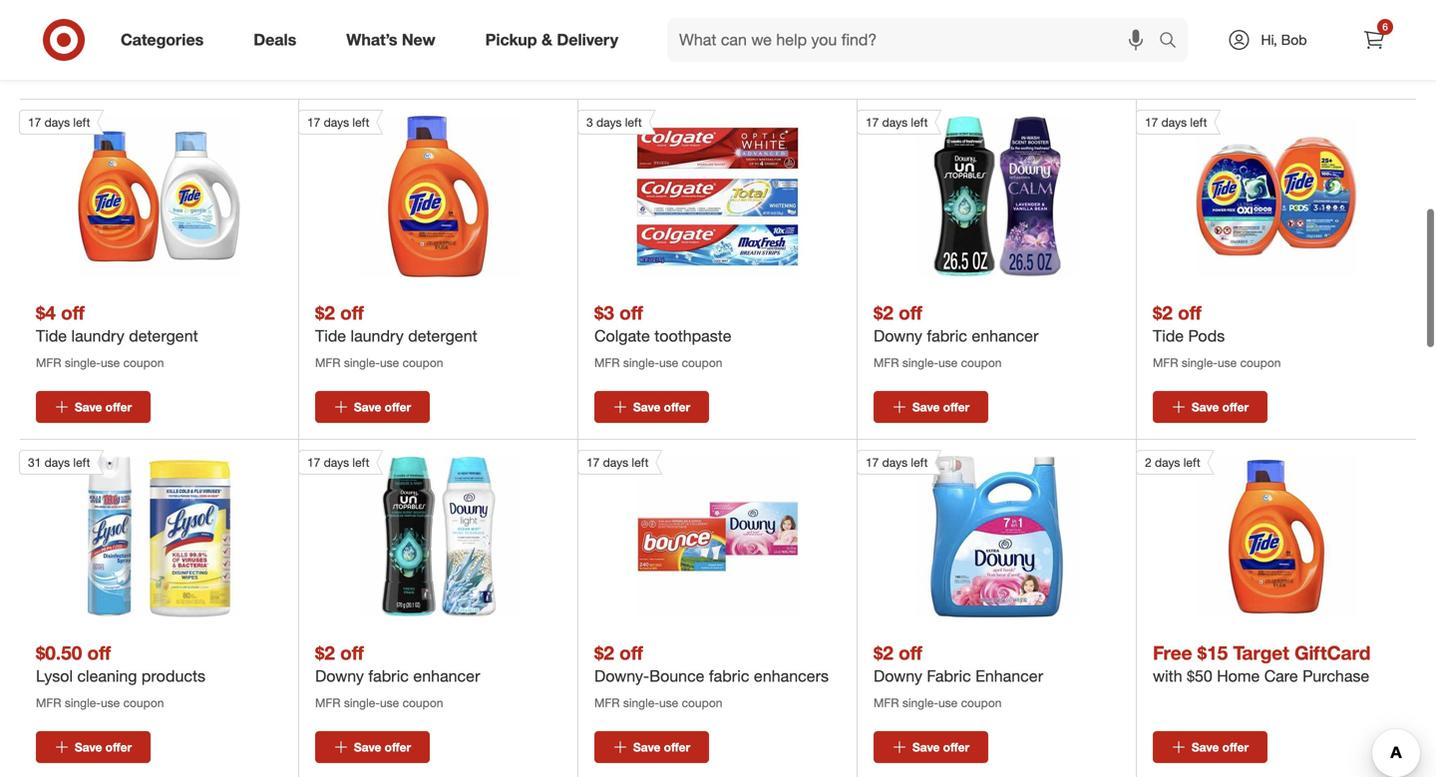 Task type: vqa. For each thing, say whether or not it's contained in the screenshot.


Task type: locate. For each thing, give the bounding box(es) containing it.
$2 off downy fabric enhancer mfr single-use coupon
[[874, 641, 1043, 710]]

1 horizontal spatial enhancer
[[972, 326, 1039, 346]]

offer
[[81, 56, 131, 84], [105, 400, 132, 415], [385, 400, 411, 415], [664, 400, 690, 415], [943, 400, 970, 415], [1223, 400, 1249, 415], [105, 740, 132, 755], [385, 740, 411, 755], [664, 740, 690, 755], [943, 740, 970, 755], [1223, 740, 1249, 755]]

2 tide from the left
[[315, 326, 346, 346]]

single- inside the $2 off downy fabric enhancer mfr single-use coupon
[[903, 695, 939, 710]]

$2 off tide laundry detergent mfr single-use coupon
[[315, 301, 477, 370]]

0 vertical spatial $2 off downy fabric enhancer mfr single-use coupon
[[874, 301, 1039, 370]]

tide inside $4 off tide laundry detergent mfr single-use coupon
[[36, 326, 67, 346]]

coupon inside the $2 off downy fabric enhancer mfr single-use coupon
[[961, 695, 1002, 710]]

31 days left
[[28, 455, 90, 470]]

s
[[131, 56, 143, 84]]

"
[[171, 63, 178, 82], [196, 63, 202, 82]]

deals
[[254, 30, 296, 49]]

off inside $2 off tide pods mfr single-use coupon
[[1178, 301, 1202, 324]]

1 detergent from the left
[[129, 326, 198, 346]]

tide for $2 off tide pods mfr single-use coupon
[[1153, 326, 1184, 346]]

left inside 31 days left button
[[73, 455, 90, 470]]

$0.50 off lysol cleaning products mfr single-use coupon
[[36, 641, 205, 710]]

use inside $2 off tide pods mfr single-use coupon
[[1218, 355, 1237, 370]]

0 vertical spatial enhancer
[[972, 326, 1039, 346]]

what's
[[346, 30, 397, 49]]

detergent inside $2 off tide laundry detergent mfr single-use coupon
[[408, 326, 477, 346]]

1 horizontal spatial laundry
[[351, 326, 404, 346]]

off inside $2 off downy-bounce fabric enhancers mfr single-use coupon
[[620, 641, 643, 664]]

1 horizontal spatial "
[[196, 63, 202, 82]]

laundry
[[71, 326, 124, 346], [351, 326, 404, 346]]

2 horizontal spatial tide
[[1153, 326, 1184, 346]]

detergent for $2 off
[[408, 326, 477, 346]]

target
[[1233, 641, 1289, 664]]

1 vertical spatial enhancer
[[413, 666, 480, 686]]

home
[[1217, 666, 1260, 686]]

17 days left button
[[19, 110, 240, 277], [298, 110, 519, 277], [857, 110, 1078, 277], [1136, 110, 1358, 277], [298, 450, 519, 618], [578, 450, 798, 618], [857, 450, 1078, 618]]

2 days left button
[[1136, 450, 1358, 618]]

save
[[75, 400, 102, 415], [354, 400, 381, 415], [633, 400, 661, 415], [913, 400, 940, 415], [1192, 400, 1219, 415], [75, 740, 102, 755], [354, 740, 381, 755], [633, 740, 661, 755], [913, 740, 940, 755], [1192, 740, 1219, 755]]

downy
[[874, 326, 923, 346], [315, 666, 364, 686], [874, 666, 923, 686]]

$3
[[594, 301, 614, 324]]

3 tide from the left
[[1153, 326, 1184, 346]]

$3 off colgate toothpaste mfr single-use coupon
[[594, 301, 732, 370]]

tide
[[36, 326, 67, 346], [315, 326, 346, 346], [1153, 326, 1184, 346]]

left
[[73, 115, 90, 130], [353, 115, 369, 130], [625, 115, 642, 130], [911, 115, 928, 130], [1190, 115, 1207, 130], [73, 455, 90, 470], [353, 455, 369, 470], [632, 455, 649, 470], [911, 455, 928, 470], [1184, 455, 1201, 470]]

tide inside $2 off tide laundry detergent mfr single-use coupon
[[315, 326, 346, 346]]

fabric
[[927, 326, 967, 346], [368, 666, 409, 686], [709, 666, 750, 686]]

tide for $4 off tide laundry detergent mfr single-use coupon
[[36, 326, 67, 346]]

17 days left
[[28, 115, 90, 130], [307, 115, 369, 130], [866, 115, 928, 130], [1145, 115, 1207, 130], [307, 455, 369, 470], [586, 455, 649, 470], [866, 455, 928, 470]]

giftcard
[[1295, 641, 1371, 664]]

$2 inside $2 off tide pods mfr single-use coupon
[[1153, 301, 1173, 324]]

coupon inside $2 off downy-bounce fabric enhancers mfr single-use coupon
[[682, 695, 723, 710]]

hi, bob
[[1261, 31, 1307, 48]]

save offer
[[75, 400, 132, 415], [354, 400, 411, 415], [633, 400, 690, 415], [913, 400, 970, 415], [1192, 400, 1249, 415], [75, 740, 132, 755], [354, 740, 411, 755], [633, 740, 690, 755], [913, 740, 970, 755], [1192, 740, 1249, 755]]

tide inside $2 off tide pods mfr single-use coupon
[[1153, 326, 1184, 346]]

17
[[28, 115, 41, 130], [307, 115, 321, 130], [866, 115, 879, 130], [1145, 115, 1158, 130], [307, 455, 321, 470], [586, 455, 600, 470], [866, 455, 879, 470]]

all
[[178, 63, 196, 82]]

off inside $2 off tide laundry detergent mfr single-use coupon
[[340, 301, 364, 324]]

$2
[[315, 301, 335, 324], [874, 301, 894, 324], [1153, 301, 1173, 324], [315, 641, 335, 664], [594, 641, 614, 664], [874, 641, 894, 664]]

0 horizontal spatial laundry
[[71, 326, 124, 346]]

new
[[402, 30, 436, 49]]

1 horizontal spatial detergent
[[408, 326, 477, 346]]

1 horizontal spatial $2 off downy fabric enhancer mfr single-use coupon
[[874, 301, 1039, 370]]

$2 inside the $2 off downy fabric enhancer mfr single-use coupon
[[874, 641, 894, 664]]

use inside $3 off colgate toothpaste mfr single-use coupon
[[659, 355, 679, 370]]

2 laundry from the left
[[351, 326, 404, 346]]

hi,
[[1261, 31, 1277, 48]]

1 laundry from the left
[[71, 326, 124, 346]]

0 horizontal spatial enhancer
[[413, 666, 480, 686]]

enhancer
[[972, 326, 1039, 346], [413, 666, 480, 686]]

0 horizontal spatial $2 off downy fabric enhancer mfr single-use coupon
[[315, 641, 480, 710]]

$2 off tide pods mfr single-use coupon
[[1153, 301, 1281, 370]]

detergent inside $4 off tide laundry detergent mfr single-use coupon
[[129, 326, 198, 346]]

$2 inside $2 off tide laundry detergent mfr single-use coupon
[[315, 301, 335, 324]]

0 horizontal spatial detergent
[[129, 326, 198, 346]]

deals link
[[237, 18, 321, 62]]

1 " from the left
[[171, 63, 178, 82]]

search
[[1150, 32, 1198, 51]]

0 horizontal spatial tide
[[36, 326, 67, 346]]

use
[[101, 355, 120, 370], [380, 355, 399, 370], [659, 355, 679, 370], [939, 355, 958, 370], [1218, 355, 1237, 370], [101, 695, 120, 710], [380, 695, 399, 710], [659, 695, 679, 710], [939, 695, 958, 710]]

single-
[[65, 355, 101, 370], [344, 355, 380, 370], [623, 355, 659, 370], [903, 355, 939, 370], [1182, 355, 1218, 370], [65, 695, 101, 710], [344, 695, 380, 710], [623, 695, 659, 710], [903, 695, 939, 710]]

single- inside $4 off tide laundry detergent mfr single-use coupon
[[65, 355, 101, 370]]

818 offer s for " all "
[[36, 56, 202, 84]]

free $15 target giftcard with $50 home care purchase
[[1153, 641, 1371, 686]]

$2 inside $2 off downy-bounce fabric enhancers mfr single-use coupon
[[594, 641, 614, 664]]

colgate
[[594, 326, 650, 346]]

laundry inside $4 off tide laundry detergent mfr single-use coupon
[[71, 326, 124, 346]]

laundry for $2 off
[[351, 326, 404, 346]]

1 horizontal spatial tide
[[315, 326, 346, 346]]

coupon inside $3 off colgate toothpaste mfr single-use coupon
[[682, 355, 723, 370]]

search button
[[1150, 18, 1198, 66]]

$2 off downy fabric enhancer mfr single-use coupon
[[874, 301, 1039, 370], [315, 641, 480, 710]]

laundry inside $2 off tide laundry detergent mfr single-use coupon
[[351, 326, 404, 346]]

categories
[[121, 30, 204, 49]]

mfr inside $2 off tide laundry detergent mfr single-use coupon
[[315, 355, 341, 370]]

use inside $2 off tide laundry detergent mfr single-use coupon
[[380, 355, 399, 370]]

purchase
[[1303, 666, 1370, 686]]

what's new
[[346, 30, 436, 49]]

1 tide from the left
[[36, 326, 67, 346]]

coupon inside $4 off tide laundry detergent mfr single-use coupon
[[123, 355, 164, 370]]

off inside $3 off colgate toothpaste mfr single-use coupon
[[620, 301, 643, 324]]

mfr
[[36, 355, 61, 370], [315, 355, 341, 370], [594, 355, 620, 370], [874, 355, 899, 370], [1153, 355, 1178, 370], [36, 695, 61, 710], [315, 695, 341, 710], [594, 695, 620, 710], [874, 695, 899, 710]]

free
[[1153, 641, 1192, 664]]

lysol
[[36, 666, 73, 686]]

off
[[61, 301, 85, 324], [340, 301, 364, 324], [620, 301, 643, 324], [899, 301, 922, 324], [1178, 301, 1202, 324], [87, 641, 111, 664], [340, 641, 364, 664], [620, 641, 643, 664], [899, 641, 922, 664]]

mfr inside $3 off colgate toothpaste mfr single-use coupon
[[594, 355, 620, 370]]

2 detergent from the left
[[408, 326, 477, 346]]

3 days left button
[[578, 110, 798, 277]]

1 horizontal spatial fabric
[[709, 666, 750, 686]]

2
[[1145, 455, 1152, 470]]

0 horizontal spatial "
[[171, 63, 178, 82]]

31 days left button
[[19, 450, 240, 618]]

save offer button
[[36, 391, 151, 423], [315, 391, 430, 423], [594, 391, 709, 423], [874, 391, 988, 423], [1153, 391, 1268, 423], [36, 731, 151, 763], [315, 731, 430, 763], [594, 731, 709, 763], [874, 731, 988, 763], [1153, 731, 1268, 763]]

detergent
[[129, 326, 198, 346], [408, 326, 477, 346]]

mfr inside the $2 off downy fabric enhancer mfr single-use coupon
[[874, 695, 899, 710]]

coupon
[[123, 355, 164, 370], [403, 355, 443, 370], [682, 355, 723, 370], [961, 355, 1002, 370], [1240, 355, 1281, 370], [123, 695, 164, 710], [403, 695, 443, 710], [682, 695, 723, 710], [961, 695, 1002, 710]]

days
[[45, 115, 70, 130], [324, 115, 349, 130], [596, 115, 622, 130], [882, 115, 908, 130], [1162, 115, 1187, 130], [45, 455, 70, 470], [324, 455, 349, 470], [603, 455, 628, 470], [882, 455, 908, 470], [1155, 455, 1180, 470]]

3 days left
[[586, 115, 642, 130]]

use inside $4 off tide laundry detergent mfr single-use coupon
[[101, 355, 120, 370]]

$50
[[1187, 666, 1213, 686]]



Task type: describe. For each thing, give the bounding box(es) containing it.
2 horizontal spatial fabric
[[927, 326, 967, 346]]

off inside the $2 off downy fabric enhancer mfr single-use coupon
[[899, 641, 922, 664]]

coupon inside $2 off tide laundry detergent mfr single-use coupon
[[403, 355, 443, 370]]

toothpaste
[[655, 326, 732, 346]]

coupon inside $2 off tide pods mfr single-use coupon
[[1240, 355, 1281, 370]]

2 " from the left
[[196, 63, 202, 82]]

left inside 3 days left button
[[625, 115, 642, 130]]

pickup & delivery link
[[468, 18, 643, 62]]

1 vertical spatial $2 off downy fabric enhancer mfr single-use coupon
[[315, 641, 480, 710]]

fabric inside $2 off downy-bounce fabric enhancers mfr single-use coupon
[[709, 666, 750, 686]]

mfr inside $4 off tide laundry detergent mfr single-use coupon
[[36, 355, 61, 370]]

mfr inside $2 off tide pods mfr single-use coupon
[[1153, 355, 1178, 370]]

use inside the $2 off downy fabric enhancer mfr single-use coupon
[[939, 695, 958, 710]]

left inside 2 days left button
[[1184, 455, 1201, 470]]

single- inside $0.50 off lysol cleaning products mfr single-use coupon
[[65, 695, 101, 710]]

pickup & delivery
[[485, 30, 618, 49]]

$4 off tide laundry detergent mfr single-use coupon
[[36, 301, 198, 370]]

pickup
[[485, 30, 537, 49]]

delivery
[[557, 30, 618, 49]]

single- inside $3 off colgate toothpaste mfr single-use coupon
[[623, 355, 659, 370]]

downy-
[[594, 666, 649, 686]]

&
[[542, 30, 553, 49]]

fabric
[[927, 666, 971, 686]]

tide for $2 off tide laundry detergent mfr single-use coupon
[[315, 326, 346, 346]]

downy inside the $2 off downy fabric enhancer mfr single-use coupon
[[874, 666, 923, 686]]

pods
[[1188, 326, 1225, 346]]

enhancer
[[976, 666, 1043, 686]]

mfr inside $2 off downy-bounce fabric enhancers mfr single-use coupon
[[594, 695, 620, 710]]

bounce
[[649, 666, 705, 686]]

6
[[1383, 20, 1388, 33]]

off inside $0.50 off lysol cleaning products mfr single-use coupon
[[87, 641, 111, 664]]

what's new link
[[329, 18, 460, 62]]

categories link
[[104, 18, 229, 62]]

$4
[[36, 301, 56, 324]]

single- inside $2 off tide pods mfr single-use coupon
[[1182, 355, 1218, 370]]

for
[[148, 63, 167, 82]]

0 horizontal spatial fabric
[[368, 666, 409, 686]]

coupon inside $0.50 off lysol cleaning products mfr single-use coupon
[[123, 695, 164, 710]]

bob
[[1281, 31, 1307, 48]]

use inside $0.50 off lysol cleaning products mfr single-use coupon
[[101, 695, 120, 710]]

What can we help you find? suggestions appear below search field
[[667, 18, 1164, 62]]

products
[[142, 666, 205, 686]]

with
[[1153, 666, 1183, 686]]

818
[[36, 56, 74, 84]]

$15
[[1198, 641, 1228, 664]]

enhancers
[[754, 666, 829, 686]]

mfr inside $0.50 off lysol cleaning products mfr single-use coupon
[[36, 695, 61, 710]]

2 days left
[[1145, 455, 1201, 470]]

6 link
[[1353, 18, 1396, 62]]

off inside $4 off tide laundry detergent mfr single-use coupon
[[61, 301, 85, 324]]

31
[[28, 455, 41, 470]]

cleaning
[[77, 666, 137, 686]]

single- inside $2 off tide laundry detergent mfr single-use coupon
[[344, 355, 380, 370]]

$0.50
[[36, 641, 82, 664]]

laundry for $4 off
[[71, 326, 124, 346]]

use inside $2 off downy-bounce fabric enhancers mfr single-use coupon
[[659, 695, 679, 710]]

$2 off downy-bounce fabric enhancers mfr single-use coupon
[[594, 641, 829, 710]]

single- inside $2 off downy-bounce fabric enhancers mfr single-use coupon
[[623, 695, 659, 710]]

detergent for $4 off
[[129, 326, 198, 346]]

care
[[1264, 666, 1298, 686]]

3
[[586, 115, 593, 130]]



